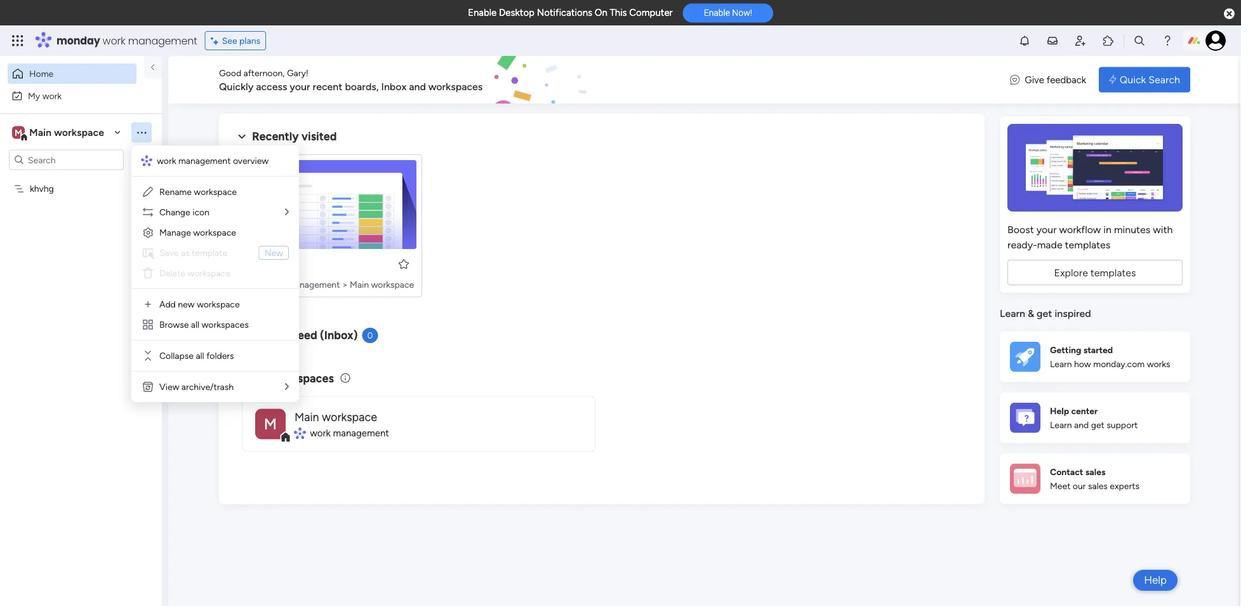 Task type: describe. For each thing, give the bounding box(es) containing it.
workspace up icon
[[194, 186, 237, 197]]

enable now!
[[704, 7, 753, 18]]

notifications image
[[1019, 34, 1032, 47]]

workspaces inside good afternoon, gary! quickly access your recent boards, inbox and workspaces
[[429, 80, 483, 92]]

view archive/trash
[[159, 381, 234, 392]]

workspace up browse all workspaces
[[197, 299, 240, 310]]

on
[[595, 7, 608, 18]]

enable for enable desktop notifications on this computer
[[468, 7, 497, 18]]

main inside "workspace selection" element
[[29, 126, 51, 138]]

add new workspace
[[159, 299, 240, 310]]

recently
[[252, 130, 299, 143]]

0 horizontal spatial workspaces
[[202, 319, 249, 330]]

templates inside button
[[1091, 266, 1137, 279]]

boost
[[1008, 223, 1035, 235]]

notifications
[[537, 7, 593, 18]]

browse all workspaces
[[159, 319, 249, 330]]

view archive/trash image
[[142, 381, 154, 393]]

main workspace inside "workspace selection" element
[[29, 126, 104, 138]]

recently visited
[[252, 130, 337, 143]]

good
[[219, 67, 241, 78]]

collapse
[[159, 350, 194, 361]]

ready-
[[1008, 239, 1038, 251]]

0 vertical spatial get
[[1037, 307, 1053, 320]]

save as template
[[159, 247, 228, 258]]

afternoon,
[[244, 67, 285, 78]]

enable now! button
[[683, 3, 774, 22]]

getting started element
[[1001, 331, 1191, 382]]

management for work management
[[333, 427, 389, 439]]

public board image
[[250, 257, 264, 271]]

our
[[1073, 481, 1087, 491]]

meet
[[1051, 481, 1071, 491]]

inspired
[[1055, 307, 1092, 320]]

give
[[1025, 74, 1045, 85]]

list arrow image
[[285, 207, 289, 217]]

now!
[[733, 7, 753, 18]]

with
[[1154, 223, 1174, 235]]

workspace down add to favorites image
[[371, 279, 414, 290]]

management for work management overview
[[178, 155, 231, 166]]

2 vertical spatial main
[[295, 410, 319, 424]]

service icon image
[[142, 246, 154, 259]]

archive/trash
[[182, 381, 234, 392]]

visited
[[302, 130, 337, 143]]

my work
[[28, 90, 62, 101]]

templates inside boost your workflow in minutes with ready-made templates
[[1066, 239, 1111, 251]]

help center element
[[1001, 392, 1191, 443]]

my for my workspaces
[[252, 371, 269, 385]]

m for workspace icon
[[264, 415, 277, 433]]

Search in workspace field
[[27, 152, 106, 167]]

good afternoon, gary! quickly access your recent boards, inbox and workspaces
[[219, 67, 483, 92]]

give feedback
[[1025, 74, 1087, 85]]

learn for help
[[1051, 420, 1073, 431]]

delete
[[159, 268, 185, 279]]

search everything image
[[1134, 34, 1147, 47]]

my work button
[[8, 85, 137, 106]]

works
[[1148, 359, 1171, 370]]

v2 user feedback image
[[1011, 73, 1020, 87]]

access
[[256, 80, 287, 92]]

add to favorites image
[[398, 258, 410, 270]]

1 vertical spatial main
[[350, 279, 369, 290]]

folders
[[207, 350, 234, 361]]

add new workspace image
[[142, 298, 154, 311]]

work for work management overview
[[157, 155, 176, 166]]

contact
[[1051, 466, 1084, 477]]

v2 bolt switch image
[[1110, 73, 1117, 87]]

workspace up work management
[[322, 410, 377, 424]]

0
[[368, 330, 373, 341]]

change
[[159, 207, 190, 218]]

icon
[[193, 207, 210, 218]]

all for browse
[[191, 319, 200, 330]]

home
[[29, 68, 53, 79]]

contact sales meet our sales experts
[[1051, 466, 1140, 491]]

this
[[610, 7, 627, 18]]

delete workspace menu item
[[142, 266, 289, 281]]

update feed (inbox)
[[252, 328, 358, 342]]

save
[[159, 247, 179, 258]]

gary orlando image
[[1206, 30, 1227, 51]]

template
[[192, 247, 228, 258]]

quick search
[[1120, 74, 1181, 86]]

plans
[[240, 35, 261, 46]]

view
[[159, 381, 179, 392]]

rename workspace
[[159, 186, 237, 197]]

quick search button
[[1100, 67, 1191, 92]]

manage
[[159, 227, 191, 238]]

>
[[342, 279, 348, 290]]

work management > main workspace
[[266, 279, 414, 290]]

getting started learn how monday.com works
[[1051, 344, 1171, 370]]

delete workspace
[[159, 268, 231, 279]]

help image
[[1162, 34, 1175, 47]]

work inside button
[[42, 90, 62, 101]]

new
[[178, 299, 195, 310]]

contact sales element
[[1001, 453, 1191, 504]]

work for work management
[[310, 427, 331, 439]]

help for help center learn and get support
[[1051, 405, 1070, 416]]

(inbox)
[[320, 328, 358, 342]]

change icon
[[159, 207, 210, 218]]

learn & get inspired
[[1001, 307, 1092, 320]]

gary!
[[287, 67, 309, 78]]

getting
[[1051, 344, 1082, 355]]

apps image
[[1103, 34, 1116, 47]]

add
[[159, 299, 176, 310]]

menu containing work management overview
[[131, 145, 299, 402]]



Task type: locate. For each thing, give the bounding box(es) containing it.
browse all workspaces image
[[142, 318, 154, 331]]

feed
[[294, 328, 317, 342]]

get right &
[[1037, 307, 1053, 320]]

all for collapse
[[196, 350, 204, 361]]

0 horizontal spatial main
[[29, 126, 51, 138]]

invite members image
[[1075, 34, 1088, 47]]

computer
[[630, 7, 673, 18]]

get down "center"
[[1092, 420, 1105, 431]]

your down gary!
[[290, 80, 310, 92]]

khvhg list box
[[0, 175, 162, 371]]

delete workspace image
[[142, 267, 154, 280]]

change icon image
[[142, 206, 154, 219]]

1 vertical spatial main workspace
[[295, 410, 377, 424]]

m
[[15, 127, 22, 138], [264, 415, 277, 433]]

workspace up search in workspace field
[[54, 126, 104, 138]]

sales up our
[[1086, 466, 1106, 477]]

boost your workflow in minutes with ready-made templates
[[1008, 223, 1174, 251]]

1 horizontal spatial get
[[1092, 420, 1105, 431]]

update
[[252, 328, 291, 342]]

1 horizontal spatial enable
[[704, 7, 731, 18]]

browse
[[159, 319, 189, 330]]

explore templates
[[1055, 266, 1137, 279]]

all
[[191, 319, 200, 330], [196, 350, 204, 361]]

monday.com
[[1094, 359, 1145, 370]]

option
[[0, 177, 162, 180]]

work right monday
[[103, 33, 125, 48]]

1 vertical spatial get
[[1092, 420, 1105, 431]]

and inside help center learn and get support
[[1075, 420, 1090, 431]]

sales
[[1086, 466, 1106, 477], [1089, 481, 1108, 491]]

templates down workflow
[[1066, 239, 1111, 251]]

help center learn and get support
[[1051, 405, 1139, 431]]

monday
[[57, 33, 100, 48]]

2 horizontal spatial workspaces
[[429, 80, 483, 92]]

help for help
[[1145, 574, 1168, 587]]

learn inside help center learn and get support
[[1051, 420, 1073, 431]]

work inside menu
[[157, 155, 176, 166]]

and inside good afternoon, gary! quickly access your recent boards, inbox and workspaces
[[409, 80, 426, 92]]

1 vertical spatial your
[[1037, 223, 1057, 235]]

made
[[1038, 239, 1063, 251]]

experts
[[1111, 481, 1140, 491]]

see plans button
[[205, 31, 266, 50]]

workspaces up folders
[[202, 319, 249, 330]]

workspace down template
[[188, 268, 231, 279]]

and right "inbox"
[[409, 80, 426, 92]]

m for workspace image on the left of page
[[15, 127, 22, 138]]

1 horizontal spatial m
[[264, 415, 277, 433]]

0 vertical spatial main
[[29, 126, 51, 138]]

sales right our
[[1089, 481, 1108, 491]]

learn left &
[[1001, 307, 1026, 320]]

work up rename
[[157, 155, 176, 166]]

see
[[222, 35, 237, 46]]

help
[[1051, 405, 1070, 416], [1145, 574, 1168, 587]]

0 horizontal spatial m
[[15, 127, 22, 138]]

1 vertical spatial templates
[[1091, 266, 1137, 279]]

in
[[1104, 223, 1112, 235]]

1 vertical spatial khvhg
[[269, 258, 297, 270]]

see plans
[[222, 35, 261, 46]]

and
[[409, 80, 426, 92], [1075, 420, 1090, 431]]

learn for getting
[[1051, 359, 1073, 370]]

your
[[290, 80, 310, 92], [1037, 223, 1057, 235]]

main right workspace image on the left of page
[[29, 126, 51, 138]]

1 horizontal spatial my
[[252, 371, 269, 385]]

0 vertical spatial help
[[1051, 405, 1070, 416]]

enable
[[468, 7, 497, 18], [704, 7, 731, 18]]

2 vertical spatial workspaces
[[271, 371, 334, 385]]

enable desktop notifications on this computer
[[468, 7, 673, 18]]

boards,
[[345, 80, 379, 92]]

1 enable from the left
[[468, 7, 497, 18]]

all down add new workspace
[[191, 319, 200, 330]]

learn
[[1001, 307, 1026, 320], [1051, 359, 1073, 370], [1051, 420, 1073, 431]]

1 horizontal spatial workspaces
[[271, 371, 334, 385]]

how
[[1075, 359, 1092, 370]]

main workspace up work management
[[295, 410, 377, 424]]

workspaces down 'update feed (inbox)'
[[271, 371, 334, 385]]

0 vertical spatial my
[[28, 90, 40, 101]]

0 horizontal spatial get
[[1037, 307, 1053, 320]]

dapulse close image
[[1225, 7, 1236, 20]]

quick
[[1120, 74, 1147, 86]]

search
[[1149, 74, 1181, 86]]

work management
[[310, 427, 389, 439]]

0 horizontal spatial main workspace
[[29, 126, 104, 138]]

learn inside "getting started learn how monday.com works"
[[1051, 359, 1073, 370]]

m inside workspace image
[[15, 127, 22, 138]]

main workspace
[[29, 126, 104, 138], [295, 410, 377, 424]]

1 vertical spatial my
[[252, 371, 269, 385]]

home button
[[8, 64, 137, 84]]

0 horizontal spatial and
[[409, 80, 426, 92]]

0 horizontal spatial my
[[28, 90, 40, 101]]

and down "center"
[[1075, 420, 1090, 431]]

enable left now!
[[704, 7, 731, 18]]

management for work management > main workspace
[[288, 279, 340, 290]]

select product image
[[11, 34, 24, 47]]

0 horizontal spatial enable
[[468, 7, 497, 18]]

work right workspace icon
[[310, 427, 331, 439]]

workspaces right "inbox"
[[429, 80, 483, 92]]

enable for enable now!
[[704, 7, 731, 18]]

m inside workspace icon
[[264, 415, 277, 433]]

quickly
[[219, 80, 254, 92]]

2 enable from the left
[[704, 7, 731, 18]]

main right workspace icon
[[295, 410, 319, 424]]

1 horizontal spatial your
[[1037, 223, 1057, 235]]

0 vertical spatial learn
[[1001, 307, 1026, 320]]

workspace inside 'menu item'
[[188, 268, 231, 279]]

desktop
[[499, 7, 535, 18]]

1 horizontal spatial khvhg
[[269, 258, 297, 270]]

my for my work
[[28, 90, 40, 101]]

1 vertical spatial sales
[[1089, 481, 1108, 491]]

0 vertical spatial khvhg
[[30, 183, 54, 194]]

workspace image
[[255, 409, 286, 439]]

templates
[[1066, 239, 1111, 251], [1091, 266, 1137, 279]]

help inside button
[[1145, 574, 1168, 587]]

monday work management
[[57, 33, 197, 48]]

manage workspace image
[[142, 226, 154, 239]]

0 horizontal spatial your
[[290, 80, 310, 92]]

1 vertical spatial m
[[264, 415, 277, 433]]

work management overview
[[157, 155, 269, 166]]

rename
[[159, 186, 192, 197]]

0 vertical spatial all
[[191, 319, 200, 330]]

started
[[1084, 344, 1114, 355]]

1 vertical spatial and
[[1075, 420, 1090, 431]]

rename workspace image
[[142, 185, 154, 198]]

1 vertical spatial all
[[196, 350, 204, 361]]

open update feed (inbox) image
[[234, 328, 250, 343]]

khvhg inside khvhg "list box"
[[30, 183, 54, 194]]

0 vertical spatial and
[[409, 80, 426, 92]]

2 horizontal spatial main
[[350, 279, 369, 290]]

templates image image
[[1012, 124, 1180, 212]]

1 horizontal spatial main workspace
[[295, 410, 377, 424]]

1 vertical spatial help
[[1145, 574, 1168, 587]]

close recently visited image
[[234, 129, 250, 144]]

work right the component image
[[266, 279, 286, 290]]

my
[[28, 90, 40, 101], [252, 371, 269, 385]]

0 vertical spatial workspaces
[[429, 80, 483, 92]]

workflow
[[1060, 223, 1102, 235]]

2 vertical spatial learn
[[1051, 420, 1073, 431]]

work for work management > main workspace
[[266, 279, 286, 290]]

feedback
[[1047, 74, 1087, 85]]

all left folders
[[196, 350, 204, 361]]

help inside help center learn and get support
[[1051, 405, 1070, 416]]

collapse all folders
[[159, 350, 234, 361]]

0 vertical spatial main workspace
[[29, 126, 104, 138]]

1 vertical spatial workspaces
[[202, 319, 249, 330]]

minutes
[[1115, 223, 1151, 235]]

your inside boost your workflow in minutes with ready-made templates
[[1037, 223, 1057, 235]]

your inside good afternoon, gary! quickly access your recent boards, inbox and workspaces
[[290, 80, 310, 92]]

close my workspaces image
[[234, 371, 250, 386]]

enable left desktop
[[468, 7, 497, 18]]

explore
[[1055, 266, 1089, 279]]

new
[[265, 247, 283, 258]]

&
[[1028, 307, 1035, 320]]

workspace
[[54, 126, 104, 138], [194, 186, 237, 197], [193, 227, 236, 238], [188, 268, 231, 279], [371, 279, 414, 290], [197, 299, 240, 310], [322, 410, 377, 424]]

workspace options image
[[135, 126, 148, 139]]

main right the >
[[350, 279, 369, 290]]

khvhg
[[30, 183, 54, 194], [269, 258, 297, 270]]

my workspaces
[[252, 371, 334, 385]]

main workspace up search in workspace field
[[29, 126, 104, 138]]

1 horizontal spatial and
[[1075, 420, 1090, 431]]

my inside button
[[28, 90, 40, 101]]

as
[[181, 247, 190, 258]]

collapse all folders image
[[142, 349, 154, 362]]

component image
[[250, 277, 262, 289]]

recent
[[313, 80, 343, 92]]

get inside help center learn and get support
[[1092, 420, 1105, 431]]

your up made
[[1037, 223, 1057, 235]]

0 vertical spatial your
[[290, 80, 310, 92]]

center
[[1072, 405, 1099, 416]]

0 horizontal spatial help
[[1051, 405, 1070, 416]]

1 horizontal spatial help
[[1145, 574, 1168, 587]]

0 vertical spatial m
[[15, 127, 22, 138]]

0 vertical spatial sales
[[1086, 466, 1106, 477]]

0 horizontal spatial khvhg
[[30, 183, 54, 194]]

enable inside 'button'
[[704, 7, 731, 18]]

overview
[[233, 155, 269, 166]]

manage workspace
[[159, 227, 236, 238]]

learn down getting
[[1051, 359, 1073, 370]]

inbox
[[381, 80, 407, 92]]

my right close my workspaces icon
[[252, 371, 269, 385]]

learn down "center"
[[1051, 420, 1073, 431]]

support
[[1107, 420, 1139, 431]]

khvhg down search in workspace field
[[30, 183, 54, 194]]

khvhg right public board image
[[269, 258, 297, 270]]

work down home
[[42, 90, 62, 101]]

0 vertical spatial templates
[[1066, 239, 1111, 251]]

templates right 'explore'
[[1091, 266, 1137, 279]]

1 horizontal spatial main
[[295, 410, 319, 424]]

my down home
[[28, 90, 40, 101]]

help button
[[1134, 570, 1178, 591]]

workspace selection element
[[12, 125, 106, 141]]

menu item
[[142, 245, 289, 260]]

workspace up template
[[193, 227, 236, 238]]

menu
[[131, 145, 299, 402]]

workspace image
[[12, 125, 25, 139]]

explore templates button
[[1008, 260, 1183, 285]]

menu item containing save as template
[[142, 245, 289, 260]]

list arrow image
[[285, 382, 289, 391]]

workspaces
[[429, 80, 483, 92], [202, 319, 249, 330], [271, 371, 334, 385]]

1 vertical spatial learn
[[1051, 359, 1073, 370]]

management inside menu
[[178, 155, 231, 166]]

inbox image
[[1047, 34, 1060, 47]]



Task type: vqa. For each thing, say whether or not it's contained in the screenshot.
the right My
yes



